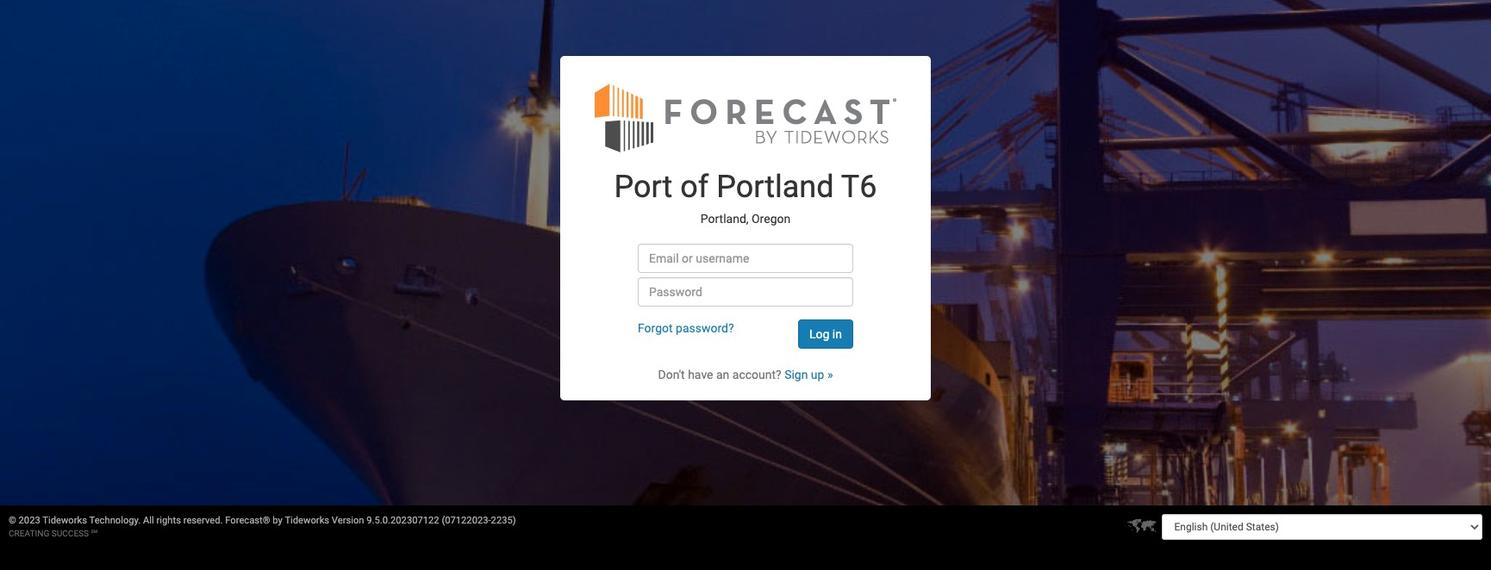 Task type: locate. For each thing, give the bounding box(es) containing it.
℠
[[91, 529, 98, 539]]

9.5.0.202307122
[[367, 516, 439, 527]]

1 horizontal spatial tideworks
[[285, 516, 329, 527]]

©
[[9, 516, 16, 527]]

sign
[[785, 368, 808, 382]]

»
[[828, 368, 833, 382]]

log
[[809, 327, 830, 341]]

account?
[[733, 368, 782, 382]]

all
[[143, 516, 154, 527]]

technology.
[[89, 516, 141, 527]]

tideworks
[[42, 516, 87, 527], [285, 516, 329, 527]]

version
[[332, 516, 364, 527]]

sign up » link
[[785, 368, 833, 382]]

creating
[[9, 529, 49, 539]]

© 2023 tideworks technology. all rights reserved. forecast® by tideworks version 9.5.0.202307122 (07122023-2235) creating success ℠
[[9, 516, 516, 539]]

forgot password? log in
[[638, 321, 842, 341]]

oregon
[[752, 212, 791, 226]]

don't
[[658, 368, 685, 382]]

Password password field
[[638, 277, 853, 307]]

tideworks up success at the bottom left of the page
[[42, 516, 87, 527]]

(07122023-
[[442, 516, 491, 527]]

2023
[[19, 516, 40, 527]]

forgot password? link
[[638, 321, 734, 335]]

forgot
[[638, 321, 673, 335]]

tideworks right by
[[285, 516, 329, 527]]

portland,
[[701, 212, 749, 226]]

in
[[833, 327, 842, 341]]

2235)
[[491, 516, 516, 527]]

0 horizontal spatial tideworks
[[42, 516, 87, 527]]

portland
[[717, 169, 834, 205]]

have
[[688, 368, 713, 382]]

Email or username text field
[[638, 244, 853, 273]]



Task type: vqa. For each thing, say whether or not it's contained in the screenshot.
©
yes



Task type: describe. For each thing, give the bounding box(es) containing it.
by
[[273, 516, 283, 527]]

port
[[614, 169, 673, 205]]

forecast® by tideworks image
[[595, 82, 897, 153]]

1 tideworks from the left
[[42, 516, 87, 527]]

don't have an account? sign up »
[[658, 368, 833, 382]]

port of portland t6 portland, oregon
[[614, 169, 877, 226]]

log in button
[[798, 320, 853, 349]]

password?
[[676, 321, 734, 335]]

rights
[[156, 516, 181, 527]]

forecast®
[[225, 516, 270, 527]]

t6
[[841, 169, 877, 205]]

reserved.
[[183, 516, 223, 527]]

of
[[680, 169, 709, 205]]

success
[[51, 529, 89, 539]]

up
[[811, 368, 825, 382]]

2 tideworks from the left
[[285, 516, 329, 527]]

an
[[716, 368, 730, 382]]



